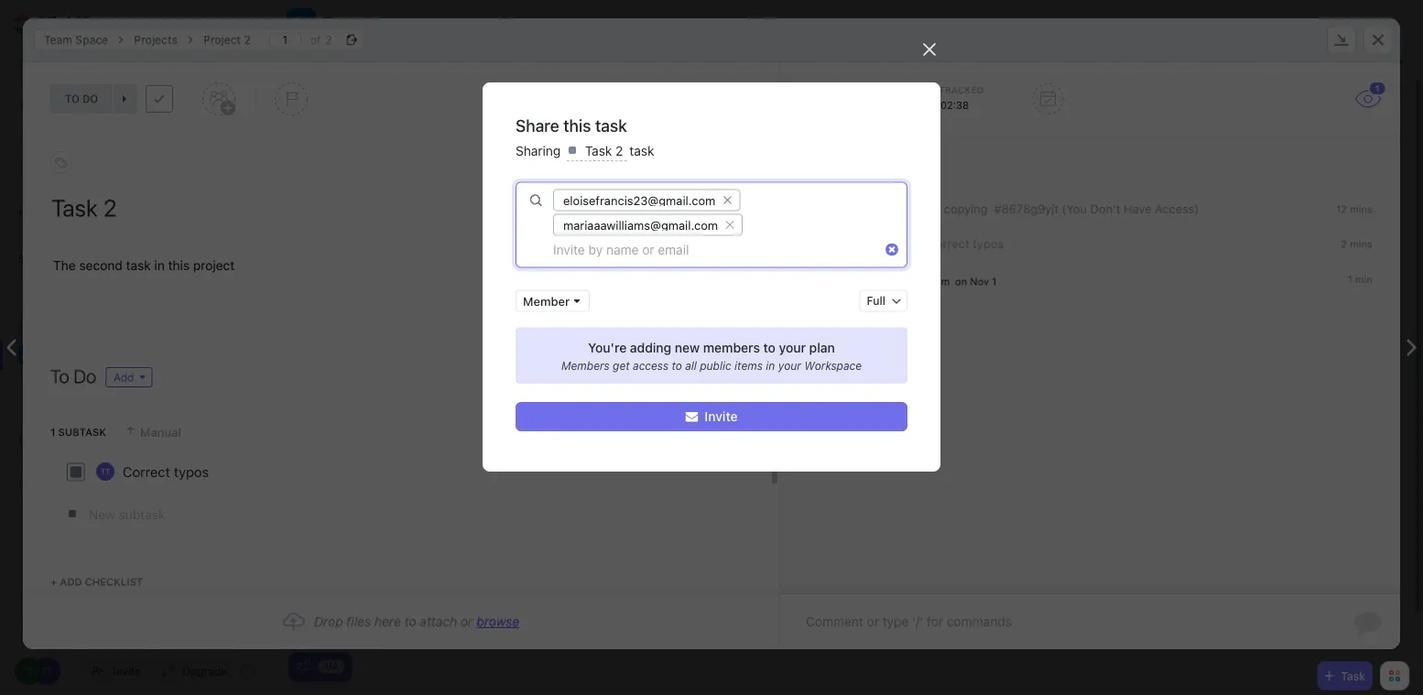 Task type: locate. For each thing, give the bounding box(es) containing it.
1 horizontal spatial correct
[[928, 237, 970, 251]]

2 for of 2
[[326, 33, 332, 46]]

team space inside button
[[323, 14, 408, 32]]

task locations element
[[23, 18, 1401, 62]]

on
[[956, 276, 968, 288]]

1 created from the top
[[832, 202, 874, 216]]

0 horizontal spatial this
[[168, 258, 190, 273]]

1 vertical spatial correct
[[123, 464, 170, 480]]

mine link
[[725, 367, 752, 399]]

2 vertical spatial this
[[168, 258, 190, 273]]

show for show more
[[46, 155, 76, 169]]

projects up the subtask
[[66, 378, 111, 392]]

2 vertical spatial task
[[1342, 670, 1366, 683]]

1 min
[[1349, 273, 1373, 285]]

team space link inside sidebar navigation
[[46, 341, 259, 370]]

space inside button
[[364, 14, 408, 32]]

invite inside sidebar navigation
[[113, 665, 141, 678]]

0 vertical spatial created
[[832, 202, 874, 216]]

0 vertical spatial correct typos link
[[928, 237, 1004, 251]]

1 horizontal spatial share
[[1370, 17, 1400, 29]]

Edit task name text field
[[51, 192, 752, 224]]

2 horizontal spatial 1
[[1349, 273, 1353, 285]]

0 vertical spatial team space
[[323, 14, 408, 32]]

1 vertical spatial invite
[[113, 665, 141, 678]]

0 horizontal spatial search
[[36, 59, 72, 71]]

drop files here to attach or browse
[[314, 614, 520, 629]]

1 vertical spatial created
[[832, 237, 874, 251]]

share button
[[1347, 8, 1407, 38]]

space up the 'do'
[[80, 348, 115, 362]]

1 horizontal spatial to
[[672, 360, 682, 373]]

this left project
[[168, 258, 190, 273]]

task
[[595, 115, 627, 135], [630, 143, 655, 159], [901, 202, 925, 216], [126, 258, 151, 273]]

subtask:
[[878, 237, 925, 251]]

1 horizontal spatial projects
[[134, 33, 178, 46]]

0 vertical spatial invite
[[705, 409, 738, 424]]

to left all
[[672, 360, 682, 373]]

correct typos link
[[928, 237, 1004, 251], [123, 462, 209, 482]]

members
[[562, 360, 610, 373]]

1 horizontal spatial invite
[[705, 409, 738, 424]]

team space link up the home
[[35, 29, 117, 51]]

1 horizontal spatial task
[[585, 143, 612, 159]]

0 horizontal spatial typos
[[174, 464, 209, 480]]

1 horizontal spatial in
[[766, 360, 775, 373]]

dashboards
[[18, 433, 94, 445]]

0 horizontal spatial invite
[[113, 665, 141, 678]]

search down of 2 at the left top of the page
[[307, 56, 343, 69]]

2 inside project 2 link
[[244, 33, 251, 46]]

space
[[364, 14, 408, 32], [75, 33, 108, 46], [80, 348, 115, 362]]

1 vertical spatial task
[[367, 604, 393, 619]]

2 vertical spatial space
[[80, 348, 115, 362]]

1 horizontal spatial typos
[[973, 237, 1004, 251]]

task right second
[[126, 258, 151, 273]]

team space inside task locations element
[[44, 33, 108, 46]]

to
[[50, 366, 69, 387]]

0 vertical spatial show
[[1302, 101, 1334, 113]]

to right members
[[764, 340, 776, 355]]

space inside sidebar navigation
[[80, 348, 115, 362]]

share this task
[[516, 115, 627, 135]]

project
[[193, 258, 235, 273]]

+
[[50, 576, 57, 588]]

task right task 2
[[630, 143, 655, 159]]

0 vertical spatial team
[[323, 14, 361, 32]]

projects inside task locations element
[[134, 33, 178, 46]]

team space up tasks... on the top left of page
[[323, 14, 408, 32]]

to do
[[50, 366, 96, 387]]

1 horizontal spatial this
[[564, 115, 591, 135]]

2 for project 2
[[244, 33, 251, 46]]

1 horizontal spatial search
[[307, 56, 343, 69]]

task left by
[[901, 202, 925, 216]]

share up sharing
[[516, 115, 560, 135]]

team inside sidebar navigation
[[46, 348, 76, 362]]

2
[[244, 33, 251, 46], [326, 33, 332, 46], [616, 143, 624, 159], [1342, 238, 1348, 250]]

0 vertical spatial to
[[764, 340, 776, 355]]

0 horizontal spatial projects
[[66, 378, 111, 392]]

this up task 2
[[564, 115, 591, 135]]

show inside button
[[1302, 101, 1334, 113]]

onboarding checklist button image
[[296, 660, 311, 674]]

1 right 'nov' in the top of the page
[[993, 276, 997, 288]]

team up to
[[46, 348, 76, 362]]

1 mins from the top
[[1351, 203, 1373, 215]]

new
[[675, 340, 700, 355]]

2 horizontal spatial task
[[1342, 670, 1366, 683]]

(you
[[1063, 202, 1088, 216]]

show left the more
[[46, 155, 76, 169]]

mins for created this task by copying #8678g9yjt (you don't have access)
[[1351, 203, 1373, 215]]

invite down mine link
[[705, 409, 738, 424]]

board link
[[518, 0, 562, 46]]

1 vertical spatial this
[[878, 202, 898, 216]]

have
[[1124, 202, 1152, 216]]

1 horizontal spatial show
[[1302, 101, 1334, 113]]

all
[[686, 360, 697, 373]]

projects for projects link over correct typos
[[66, 378, 111, 392]]

projects
[[134, 33, 178, 46], [66, 378, 111, 392]]

#8678g9yjt
[[995, 202, 1059, 216]]

team inside task locations element
[[44, 33, 72, 46]]

0 horizontal spatial correct typos link
[[123, 462, 209, 482]]

task for created this task by copying #8678g9yjt (you don't have access)
[[901, 202, 925, 216]]

2 horizontal spatial to
[[764, 340, 776, 355]]

task for share this task
[[595, 115, 627, 135]]

created
[[832, 202, 874, 216], [832, 237, 874, 251]]

1 vertical spatial correct typos link
[[123, 462, 209, 482]]

1 for 1 subtask
[[50, 427, 55, 438]]

you're adding new members to your plan members get access to all public items in your workspace
[[562, 340, 862, 373]]

1 vertical spatial space
[[75, 33, 108, 46]]

this
[[564, 115, 591, 135], [878, 202, 898, 216], [168, 258, 190, 273]]

search for search tasks...
[[307, 56, 343, 69]]

team space link inside task locations element
[[35, 29, 117, 51]]

in left project
[[154, 258, 165, 273]]

1 left min
[[1349, 273, 1353, 285]]

projects link up the subtask
[[2, 370, 259, 399]]

drop
[[314, 614, 343, 629]]

1 vertical spatial in
[[766, 360, 775, 373]]

1 vertical spatial team space
[[44, 33, 108, 46]]

share inside share button
[[1370, 17, 1400, 29]]

created for created this task by copying #8678g9yjt (you don't have access)
[[832, 202, 874, 216]]

12
[[1337, 203, 1348, 215]]

1 horizontal spatial correct typos link
[[928, 237, 1004, 251]]

mins right 12
[[1351, 203, 1373, 215]]

projects link up correct typos
[[66, 370, 259, 399]]

space up the home
[[75, 33, 108, 46]]

your left plan
[[779, 340, 806, 355]]

this for created
[[878, 202, 898, 216]]

team space link
[[35, 29, 117, 51], [46, 341, 259, 370]]

0 horizontal spatial show
[[46, 155, 76, 169]]

team space inside sidebar navigation
[[46, 348, 115, 362]]

show closed button
[[1284, 98, 1382, 116]]

team space for 'team space' link within task locations element
[[44, 33, 108, 46]]

1 vertical spatial show
[[46, 155, 76, 169]]

2 vertical spatial team space
[[46, 348, 115, 362]]

space inside task locations element
[[75, 33, 108, 46]]

1 left the subtask
[[50, 427, 55, 438]]

team for 'team space' link within task locations element
[[44, 33, 72, 46]]

nov
[[971, 276, 990, 288]]

0 vertical spatial space
[[364, 14, 408, 32]]

1 horizontal spatial 1
[[993, 276, 997, 288]]

project 2 link
[[194, 29, 260, 51]]

0 vertical spatial team space link
[[35, 29, 117, 51]]

0 horizontal spatial 1
[[50, 427, 55, 438]]

search up the home
[[36, 59, 72, 71]]

2 up "eloisefrancis23@gmail.com"
[[616, 143, 624, 159]]

projects link
[[125, 29, 187, 51], [2, 370, 259, 399], [66, 370, 259, 399]]

2 mins from the top
[[1351, 238, 1373, 250]]

do
[[74, 366, 96, 387]]

0 vertical spatial in
[[154, 258, 165, 273]]

team up of 2 at the left top of the page
[[323, 14, 361, 32]]

this up subtask:
[[878, 202, 898, 216]]

search
[[307, 56, 343, 69], [36, 59, 72, 71]]

1/4
[[324, 661, 338, 672]]

2 up ⌘k
[[244, 33, 251, 46]]

mins up 1 min
[[1351, 238, 1373, 250]]

invite left upgrade link
[[113, 665, 141, 678]]

team space up the 'do'
[[46, 348, 115, 362]]

2 horizontal spatial this
[[878, 202, 898, 216]]

to inside dialog
[[405, 614, 417, 629]]

show inside sidebar navigation
[[46, 155, 76, 169]]

to right 3
[[405, 614, 417, 629]]

tasks...
[[346, 56, 383, 69]]

created this task by copying #8678g9yjt (you don't have access)
[[832, 202, 1200, 216]]

browse link
[[477, 614, 520, 629]]

2 for task 2
[[616, 143, 624, 159]]

2 vertical spatial team
[[46, 348, 76, 362]]

or
[[461, 614, 473, 629]]

show
[[1302, 101, 1334, 113], [46, 155, 76, 169]]

the
[[53, 258, 76, 273]]

don't
[[1091, 202, 1121, 216]]

minimize task image
[[1335, 34, 1350, 46]]

team inside button
[[323, 14, 361, 32]]

0 horizontal spatial to
[[405, 614, 417, 629]]

adding
[[630, 340, 672, 355]]

projects inside sidebar navigation
[[66, 378, 111, 392]]

1 vertical spatial typos
[[174, 464, 209, 480]]

team
[[323, 14, 361, 32], [44, 33, 72, 46], [46, 348, 76, 362]]

1 vertical spatial to
[[672, 360, 682, 373]]

1 vertical spatial share
[[516, 115, 560, 135]]

member button
[[516, 290, 590, 312]]

in right items
[[766, 360, 775, 373]]

task up task 2
[[595, 115, 627, 135]]

2 vertical spatial to
[[405, 614, 417, 629]]

0 vertical spatial task
[[585, 143, 612, 159]]

share for share this task
[[516, 115, 560, 135]]

to do dialog
[[23, 18, 1401, 650]]

your right items
[[779, 360, 802, 373]]

projects up home "link"
[[134, 33, 178, 46]]

1 vertical spatial projects
[[66, 378, 111, 392]]

search inside sidebar navigation
[[36, 59, 72, 71]]

task
[[585, 143, 612, 159], [367, 604, 393, 619], [1342, 670, 1366, 683]]

mins
[[1351, 203, 1373, 215], [1351, 238, 1373, 250]]

1 vertical spatial team
[[44, 33, 72, 46]]

1 for 1 min
[[1349, 273, 1353, 285]]

home link
[[0, 89, 276, 118]]

plan
[[810, 340, 836, 355]]

share up closed
[[1370, 17, 1400, 29]]

2 down 12
[[1342, 238, 1348, 250]]

full button
[[860, 290, 908, 312]]

correct
[[928, 237, 970, 251], [123, 464, 170, 480]]

the second task in this project
[[53, 258, 235, 273]]

team up the home
[[44, 33, 72, 46]]

typos inside correct typos link
[[174, 464, 209, 480]]

project
[[203, 33, 241, 46]]

team space for "team space" button
[[323, 14, 408, 32]]

team space
[[323, 14, 408, 32], [44, 33, 108, 46], [46, 348, 115, 362]]

space up search tasks... text box
[[364, 14, 408, 32]]

copying
[[945, 202, 988, 216]]

1 subtask
[[50, 427, 106, 438]]

New subtask text field
[[89, 498, 752, 531]]

board
[[518, 15, 554, 30]]

second
[[79, 258, 123, 273]]

team space up the home
[[44, 33, 108, 46]]

2 right of
[[326, 33, 332, 46]]

automations
[[1235, 16, 1301, 29]]

0 horizontal spatial in
[[154, 258, 165, 273]]

0 vertical spatial projects
[[134, 33, 178, 46]]

0 vertical spatial typos
[[973, 237, 1004, 251]]

0 horizontal spatial correct
[[123, 464, 170, 480]]

1
[[1349, 273, 1353, 285], [993, 276, 997, 288], [50, 427, 55, 438]]

show more
[[46, 155, 108, 169]]

2 created from the top
[[832, 237, 874, 251]]

1 vertical spatial mins
[[1351, 238, 1373, 250]]

show left closed
[[1302, 101, 1334, 113]]

team space link down the second task in this project on the top
[[46, 341, 259, 370]]

docs
[[18, 478, 49, 490]]

0 vertical spatial share
[[1370, 17, 1400, 29]]

favorites button
[[0, 192, 276, 235]]

1 inside task body element
[[50, 427, 55, 438]]

search for search
[[36, 59, 72, 71]]

0 vertical spatial this
[[564, 115, 591, 135]]

0 vertical spatial mins
[[1351, 203, 1373, 215]]

0 horizontal spatial share
[[516, 115, 560, 135]]

0 horizontal spatial task
[[367, 604, 393, 619]]

1 vertical spatial team space link
[[46, 341, 259, 370]]



Task type: describe. For each thing, give the bounding box(es) containing it.
subtask
[[58, 427, 106, 438]]

files
[[347, 614, 371, 629]]

projects link up home "link"
[[125, 29, 187, 51]]

in inside task body element
[[154, 258, 165, 273]]

browse
[[477, 614, 520, 629]]

2m on nov 1
[[936, 276, 997, 288]]

items
[[735, 360, 763, 373]]

in inside you're adding new members to your plan members get access to all public items in your workspace
[[766, 360, 775, 373]]

user friends image
[[21, 350, 34, 361]]

time
[[913, 84, 937, 95]]

gantt
[[693, 15, 727, 30]]

this for share
[[564, 115, 591, 135]]

mins for created subtask: correct typos
[[1351, 238, 1373, 250]]

correct inside task body element
[[123, 464, 170, 480]]

public
[[700, 360, 732, 373]]

space for "team space" button
[[364, 14, 408, 32]]

3
[[396, 604, 404, 619]]

12 mins
[[1337, 203, 1373, 215]]

team space for 'team space' link inside sidebar navigation
[[46, 348, 115, 362]]

favorites
[[18, 208, 78, 220]]

eloisefrancis23@gmail.com
[[564, 193, 716, 207]]

task 3 link
[[362, 596, 869, 627]]

full
[[867, 295, 886, 307]]

automations button
[[1225, 9, 1311, 37]]

get
[[613, 360, 630, 373]]

home
[[46, 97, 79, 110]]

checklist
[[85, 576, 143, 588]]

space for 'team space' link within task locations element
[[75, 33, 108, 46]]

you're
[[588, 340, 627, 355]]

this inside task body element
[[168, 258, 190, 273]]

access
[[633, 360, 669, 373]]

Invite by name or email text field
[[526, 236, 879, 264]]

list link
[[454, 0, 484, 46]]

created subtask: correct typos
[[832, 237, 1004, 251]]

list
[[454, 15, 476, 30]]

table link
[[769, 0, 809, 46]]

task for task 2
[[585, 143, 612, 159]]

tracked
[[939, 84, 985, 95]]

team for "team space" button
[[323, 14, 361, 32]]

tracked time
[[835, 274, 908, 288]]

closed
[[1337, 101, 1377, 113]]

gantt link
[[693, 0, 734, 46]]

2 mins
[[1342, 238, 1373, 250]]

min
[[1356, 273, 1373, 285]]

projects for projects link on top of home "link"
[[134, 33, 178, 46]]

time tracked
[[913, 84, 985, 95]]

task for the second task in this project
[[126, 258, 151, 273]]

task 2
[[582, 143, 627, 159]]

workspace
[[805, 360, 862, 373]]

mine
[[725, 376, 752, 390]]

task body element
[[23, 137, 780, 601]]

sidebar navigation
[[0, 0, 276, 695]]

clear search image
[[886, 243, 899, 256]]

Set task position in this List number field
[[269, 33, 301, 47]]

team for 'team space' link inside sidebar navigation
[[46, 348, 76, 362]]

share for share
[[1370, 17, 1400, 29]]

sharing
[[516, 143, 565, 159]]

you
[[808, 274, 832, 288]]

calendar link
[[596, 0, 658, 46]]

members
[[704, 340, 760, 355]]

correct typos
[[123, 464, 209, 480]]

here
[[375, 614, 401, 629]]

calendar
[[596, 15, 651, 30]]

task 3
[[367, 604, 404, 619]]

upgrade
[[183, 665, 227, 678]]

of
[[311, 33, 321, 46]]

team space button
[[316, 3, 408, 43]]

more
[[79, 155, 108, 169]]

tracked
[[835, 274, 877, 288]]

access)
[[1156, 202, 1200, 216]]

attach
[[420, 614, 457, 629]]

add
[[60, 576, 82, 588]]

task for task 3
[[367, 604, 393, 619]]

0 vertical spatial correct
[[928, 237, 970, 251]]

time
[[880, 274, 905, 288]]

member
[[523, 294, 570, 308]]

project 2
[[203, 33, 251, 46]]

table
[[769, 15, 802, 30]]

created for created subtask: correct typos
[[832, 237, 874, 251]]

show for show closed
[[1302, 101, 1334, 113]]

⌘k
[[237, 59, 254, 71]]

task details element
[[23, 62, 1401, 137]]

+ add checklist
[[50, 576, 143, 588]]

space for 'team space' link inside sidebar navigation
[[80, 348, 115, 362]]

onboarding checklist button element
[[296, 660, 311, 674]]

upgrade link
[[154, 659, 235, 684]]

mariaaawilliams@gmail.com
[[564, 218, 718, 232]]

0 vertical spatial your
[[779, 340, 806, 355]]

Search tasks... text field
[[307, 49, 459, 75]]

2m
[[936, 276, 951, 288]]

1 vertical spatial your
[[779, 360, 802, 373]]

search tasks...
[[307, 56, 383, 69]]



Task type: vqa. For each thing, say whether or not it's contained in the screenshot.
alert at the top of the page
no



